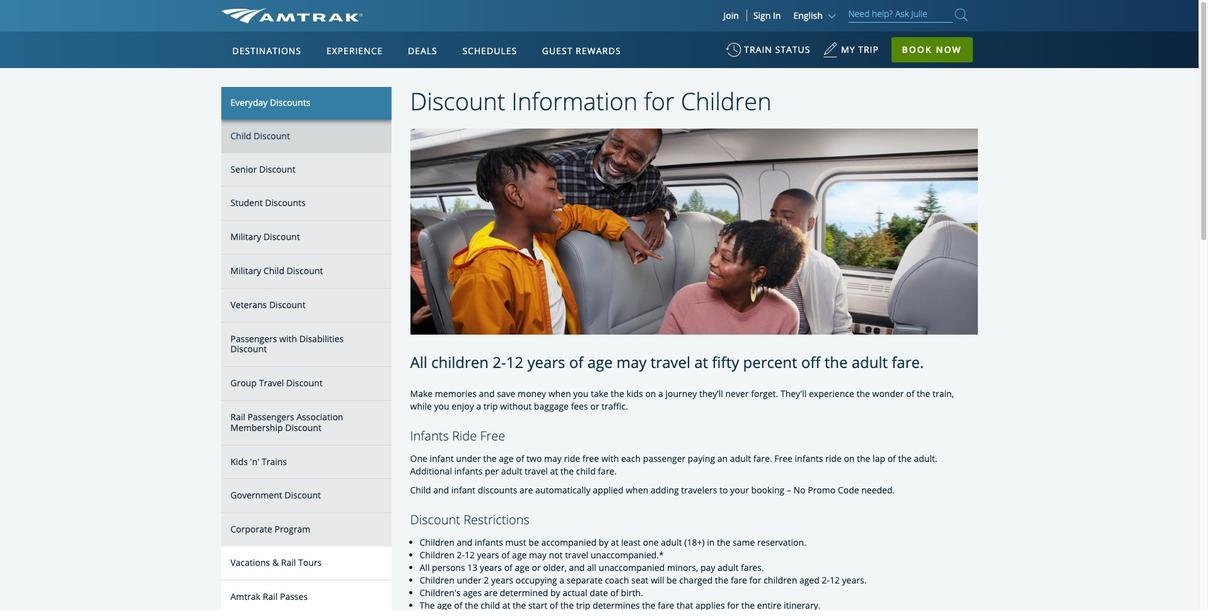 Task type: describe. For each thing, give the bounding box(es) containing it.
discount down the military discount link
[[287, 265, 323, 277]]

2 vertical spatial rail
[[263, 591, 278, 603]]

student
[[231, 197, 263, 209]]

student discounts link
[[221, 187, 391, 221]]

military child discount
[[231, 265, 323, 277]]

child
[[576, 465, 596, 477]]

percent
[[743, 352, 798, 373]]

never
[[726, 388, 749, 400]]

reservation.
[[758, 537, 807, 549]]

in
[[773, 9, 781, 21]]

1 horizontal spatial be
[[667, 575, 677, 587]]

0 vertical spatial infants
[[795, 453, 824, 465]]

not
[[549, 549, 563, 561]]

13
[[468, 562, 478, 574]]

senior discount link
[[221, 153, 391, 187]]

they'll
[[781, 388, 807, 400]]

discount down the everyday discounts
[[254, 130, 290, 142]]

make
[[410, 388, 433, 400]]

1 horizontal spatial fare.
[[754, 453, 773, 465]]

military discount
[[231, 231, 300, 243]]

forget.
[[751, 388, 779, 400]]

kids
[[231, 456, 248, 468]]

or inside children and infants must be accompanied by at least one adult (18+) in the same reservation. children 2-12 years of age may not travel unaccompanied.* all persons 13 years of age or older, and all unaccompanied minors, pay adult fares. children under 2 years occupying a separate coach seat will be charged the fare for children aged 2-12 years. children's ages are determined by actual date of birth.
[[532, 562, 541, 574]]

schedules link
[[458, 32, 522, 68]]

travel inside the one infant under the age of two may ride free with each passenger paying an adult fare. free infants ride on the lap of the adult. additional infants per adult travel at the child fare.
[[525, 465, 548, 477]]

0 vertical spatial 12
[[506, 352, 524, 373]]

age up the take
[[588, 352, 613, 373]]

under inside children and infants must be accompanied by at least one adult (18+) in the same reservation. children 2-12 years of age may not travel unaccompanied.* all persons 13 years of age or older, and all unaccompanied minors, pay adult fares. children under 2 years occupying a separate coach seat will be charged the fare for children aged 2-12 years. children's ages are determined by actual date of birth.
[[457, 575, 482, 587]]

amtrak rail passes link
[[221, 581, 391, 611]]

group
[[231, 377, 257, 389]]

sign
[[754, 9, 771, 21]]

discount information for children
[[410, 85, 772, 117]]

book now button
[[892, 37, 973, 62]]

–
[[787, 484, 792, 496]]

experience button
[[322, 33, 388, 69]]

no
[[794, 484, 806, 496]]

and down additional on the left
[[434, 484, 449, 496]]

deals button
[[403, 33, 443, 69]]

amtrak rail passes
[[231, 591, 308, 603]]

discount down kids 'n' trains link
[[285, 490, 321, 502]]

the right the in
[[717, 537, 731, 549]]

determined
[[500, 587, 548, 599]]

children and infants must be accompanied by at least one adult (18+) in the same reservation. children 2-12 years of age may not travel unaccompanied.* all persons 13 years of age or older, and all unaccompanied minors, pay adult fares. children under 2 years occupying a separate coach seat will be charged the fare for children aged 2-12 years. children's ages are determined by actual date of birth.
[[420, 537, 867, 599]]

0 vertical spatial all
[[410, 352, 428, 373]]

2 vertical spatial fare.
[[598, 465, 617, 477]]

1 vertical spatial by
[[551, 587, 561, 599]]

everyday
[[231, 97, 268, 109]]

needed.
[[862, 484, 895, 496]]

rewards
[[576, 45, 621, 57]]

the left lap
[[857, 453, 871, 465]]

and down discount restrictions
[[457, 537, 473, 549]]

at inside the one infant under the age of two may ride free with each passenger paying an adult fare. free infants ride on the lap of the adult. additional infants per adult travel at the child fare.
[[550, 465, 558, 477]]

age down 'must'
[[512, 549, 527, 561]]

memories
[[435, 388, 477, 400]]

accompanied
[[542, 537, 597, 549]]

to
[[720, 484, 728, 496]]

book now
[[902, 44, 962, 56]]

age inside the one infant under the age of two may ride free with each passenger paying an adult fare. free infants ride on the lap of the adult. additional infants per adult travel at the child fare.
[[499, 453, 514, 465]]

schedules
[[463, 45, 517, 57]]

the left the adult. on the bottom right of the page
[[899, 453, 912, 465]]

wonder
[[873, 388, 904, 400]]

0 horizontal spatial you
[[434, 400, 450, 412]]

persons
[[432, 562, 465, 574]]

corporate program
[[231, 524, 311, 536]]

fees
[[571, 400, 588, 412]]

ages
[[463, 587, 482, 599]]

military for military discount
[[231, 231, 261, 243]]

1 vertical spatial infants
[[455, 465, 483, 477]]

book
[[902, 44, 933, 56]]

may for travel
[[617, 352, 647, 373]]

the left child
[[561, 465, 574, 477]]

promo
[[808, 484, 836, 496]]

2 horizontal spatial 2-
[[822, 575, 830, 587]]

everyday discounts
[[231, 97, 311, 109]]

passengers with disabilities discount link
[[221, 323, 391, 367]]

traffic.
[[602, 400, 628, 412]]

enjoy
[[452, 400, 474, 412]]

take
[[591, 388, 609, 400]]

with inside the one infant under the age of two may ride free with each passenger paying an adult fare. free infants ride on the lap of the adult. additional infants per adult travel at the child fare.
[[602, 453, 619, 465]]

adult up the wonder
[[852, 352, 888, 373]]

1 horizontal spatial you
[[574, 388, 589, 400]]

veterans discount
[[231, 299, 306, 311]]

baggage
[[534, 400, 569, 412]]

child discount
[[231, 130, 290, 142]]

additional
[[410, 465, 452, 477]]

the left the wonder
[[857, 388, 871, 400]]

vacations
[[231, 557, 270, 569]]

passenger
[[643, 453, 686, 465]]

discount down additional on the left
[[410, 511, 461, 529]]

of inside make memories and save money when you take the kids on a journey they'll never forget. they'll experience the wonder of the train, while you enjoy a trip without baggage fees or traffic.
[[907, 388, 915, 400]]

association
[[297, 411, 343, 423]]

2 vertical spatial 12
[[830, 575, 840, 587]]

(18+)
[[685, 537, 705, 549]]

discount inside the passengers with disabilities discount
[[231, 343, 267, 355]]

the left fare on the bottom
[[715, 575, 729, 587]]

years up money
[[528, 352, 566, 373]]

rail inside rail passengers association membership discount
[[231, 411, 245, 423]]

money
[[518, 388, 546, 400]]

make memories and save money when you take the kids on a journey they'll never forget. they'll experience the wonder of the train, while you enjoy a trip without baggage fees or traffic.
[[410, 388, 955, 412]]

unaccompanied
[[599, 562, 665, 574]]

train status link
[[726, 38, 811, 69]]

least
[[622, 537, 641, 549]]

age up occupying
[[515, 562, 530, 574]]

discounts
[[478, 484, 518, 496]]

train status
[[745, 44, 811, 56]]

child discount link
[[221, 120, 391, 153]]

guest rewards button
[[537, 33, 626, 69]]

they'll
[[700, 388, 724, 400]]

discount restrictions
[[410, 511, 530, 529]]

vacations & rail tours link
[[221, 547, 391, 581]]

actual
[[563, 587, 588, 599]]

birth.
[[621, 587, 643, 599]]

regions map image
[[268, 105, 571, 282]]

'n'
[[250, 456, 259, 468]]

veterans discount link
[[221, 289, 391, 323]]

now
[[936, 44, 962, 56]]

must
[[506, 537, 527, 549]]

deals
[[408, 45, 438, 57]]

booking
[[752, 484, 785, 496]]

0 vertical spatial free
[[480, 428, 505, 445]]

trains
[[262, 456, 287, 468]]

at inside children and infants must be accompanied by at least one adult (18+) in the same reservation. children 2-12 years of age may not travel unaccompanied.* all persons 13 years of age or older, and all unaccompanied minors, pay adult fares. children under 2 years occupying a separate coach seat will be charged the fare for children aged 2-12 years. children's ages are determined by actual date of birth.
[[611, 537, 619, 549]]

application inside banner
[[268, 105, 571, 282]]

same
[[733, 537, 755, 549]]

with inside the passengers with disabilities discount
[[280, 333, 297, 345]]

amtrak image
[[221, 8, 363, 23]]

government discount link
[[221, 480, 391, 514]]

and up separate
[[569, 562, 585, 574]]

1 vertical spatial child
[[264, 265, 285, 277]]

may inside children and infants must be accompanied by at least one adult (18+) in the same reservation. children 2-12 years of age may not travel unaccompanied.* all persons 13 years of age or older, and all unaccompanied minors, pay adult fares. children under 2 years occupying a separate coach seat will be charged the fare for children aged 2-12 years. children's ages are determined by actual date of birth.
[[529, 549, 547, 561]]

discount right travel
[[286, 377, 323, 389]]

1 vertical spatial when
[[626, 484, 649, 496]]



Task type: locate. For each thing, give the bounding box(es) containing it.
0 vertical spatial are
[[520, 484, 533, 496]]

corporate program link
[[221, 514, 391, 547]]

discount up kids 'n' trains link
[[285, 422, 322, 434]]

may up kids
[[617, 352, 647, 373]]

experience
[[809, 388, 855, 400]]

fare.
[[892, 352, 924, 373], [754, 453, 773, 465], [598, 465, 617, 477]]

under inside the one infant under the age of two may ride free with each passenger paying an adult fare. free infants ride on the lap of the adult. additional infants per adult travel at the child fare.
[[456, 453, 481, 465]]

military down student
[[231, 231, 261, 243]]

0 horizontal spatial children
[[432, 352, 489, 373]]

disabilities
[[299, 333, 344, 345]]

a inside children and infants must be accompanied by at least one adult (18+) in the same reservation. children 2-12 years of age may not travel unaccompanied.* all persons 13 years of age or older, and all unaccompanied minors, pay adult fares. children under 2 years occupying a separate coach seat will be charged the fare for children aged 2-12 years. children's ages are determined by actual date of birth.
[[560, 575, 565, 587]]

0 vertical spatial fare.
[[892, 352, 924, 373]]

travel down accompanied
[[565, 549, 589, 561]]

all left the persons
[[420, 562, 430, 574]]

one
[[643, 537, 659, 549]]

be right will
[[667, 575, 677, 587]]

free right ride
[[480, 428, 505, 445]]

0 vertical spatial military
[[231, 231, 261, 243]]

without
[[500, 400, 532, 412]]

1 horizontal spatial when
[[626, 484, 649, 496]]

1 horizontal spatial children
[[764, 575, 798, 587]]

travel down two
[[525, 465, 548, 477]]

off
[[802, 352, 821, 373]]

0 horizontal spatial or
[[532, 562, 541, 574]]

may right two
[[544, 453, 562, 465]]

0 vertical spatial rail
[[231, 411, 245, 423]]

free inside the one infant under the age of two may ride free with each passenger paying an adult fare. free infants ride on the lap of the adult. additional infants per adult travel at the child fare.
[[775, 453, 793, 465]]

2 vertical spatial child
[[410, 484, 431, 496]]

1 vertical spatial infant
[[452, 484, 476, 496]]

adult
[[852, 352, 888, 373], [730, 453, 751, 465], [501, 465, 523, 477], [661, 537, 682, 549], [718, 562, 739, 574]]

by left the actual
[[551, 587, 561, 599]]

child for child and infant discounts are automatically applied when adding travelers to your booking – no promo code needed.
[[410, 484, 431, 496]]

at up automatically
[[550, 465, 558, 477]]

everyday discounts link
[[221, 86, 391, 120]]

fare. up booking
[[754, 453, 773, 465]]

english button
[[794, 9, 839, 21]]

ride up promo
[[826, 453, 842, 465]]

adding
[[651, 484, 679, 496]]

0 vertical spatial may
[[617, 352, 647, 373]]

all
[[410, 352, 428, 373], [420, 562, 430, 574]]

and inside make memories and save money when you take the kids on a journey they'll never forget. they'll experience the wonder of the train, while you enjoy a trip without baggage fees or traffic.
[[479, 388, 495, 400]]

separate
[[567, 575, 603, 587]]

banner containing join
[[0, 0, 1199, 291]]

discount up "group"
[[231, 343, 267, 355]]

0 horizontal spatial when
[[549, 388, 571, 400]]

fare. up the wonder
[[892, 352, 924, 373]]

kids 'n' trains link
[[221, 446, 391, 480]]

english
[[794, 9, 823, 21]]

1 horizontal spatial rail
[[263, 591, 278, 603]]

adult right the per on the left bottom
[[501, 465, 523, 477]]

1 vertical spatial you
[[434, 400, 450, 412]]

on inside the one infant under the age of two may ride free with each passenger paying an adult fare. free infants ride on the lap of the adult. additional infants per adult travel at the child fare.
[[844, 453, 855, 465]]

1 vertical spatial rail
[[281, 557, 296, 569]]

kids
[[627, 388, 643, 400]]

fare. up applied
[[598, 465, 617, 477]]

1 vertical spatial with
[[602, 453, 619, 465]]

0 vertical spatial travel
[[651, 352, 691, 373]]

1 vertical spatial a
[[477, 400, 481, 412]]

fares.
[[741, 562, 764, 574]]

discount inside rail passengers association membership discount
[[285, 422, 322, 434]]

1 vertical spatial 12
[[465, 549, 475, 561]]

and up trip
[[479, 388, 495, 400]]

adult right the one
[[661, 537, 682, 549]]

1 vertical spatial free
[[775, 453, 793, 465]]

one infant under the age of two may ride free with each passenger paying an adult fare. free infants ride on the lap of the adult. additional infants per adult travel at the child fare.
[[410, 453, 938, 477]]

older,
[[543, 562, 567, 574]]

age
[[588, 352, 613, 373], [499, 453, 514, 465], [512, 549, 527, 561], [515, 562, 530, 574]]

0 horizontal spatial with
[[280, 333, 297, 345]]

the up traffic.
[[611, 388, 625, 400]]

rail down "group"
[[231, 411, 245, 423]]

1 horizontal spatial with
[[602, 453, 619, 465]]

0 horizontal spatial ride
[[564, 453, 581, 465]]

date
[[590, 587, 608, 599]]

application
[[268, 105, 571, 282]]

child up veterans discount
[[264, 265, 285, 277]]

with right free
[[602, 453, 619, 465]]

discount right senior
[[259, 163, 296, 175]]

all inside children and infants must be accompanied by at least one adult (18+) in the same reservation. children 2-12 years of age may not travel unaccompanied.* all persons 13 years of age or older, and all unaccompanied minors, pay adult fares. children under 2 years occupying a separate coach seat will be charged the fare for children aged 2-12 years. children's ages are determined by actual date of birth.
[[420, 562, 430, 574]]

2- up save
[[493, 352, 506, 373]]

travel inside children and infants must be accompanied by at least one adult (18+) in the same reservation. children 2-12 years of age may not travel unaccompanied.* all persons 13 years of age or older, and all unaccompanied minors, pay adult fares. children under 2 years occupying a separate coach seat will be charged the fare for children aged 2-12 years. children's ages are determined by actual date of birth.
[[565, 549, 589, 561]]

ride
[[452, 428, 477, 445]]

free up –
[[775, 453, 793, 465]]

1 horizontal spatial at
[[611, 537, 619, 549]]

you
[[574, 388, 589, 400], [434, 400, 450, 412]]

discounts right student
[[265, 197, 306, 209]]

unaccompanied.*
[[591, 549, 664, 561]]

a left trip
[[477, 400, 481, 412]]

0 vertical spatial for
[[644, 85, 675, 117]]

0 horizontal spatial travel
[[525, 465, 548, 477]]

sign in
[[754, 9, 781, 21]]

banner
[[0, 0, 1199, 291]]

my trip
[[842, 44, 879, 56]]

may
[[617, 352, 647, 373], [544, 453, 562, 465], [529, 549, 547, 561]]

are inside children and infants must be accompanied by at least one adult (18+) in the same reservation. children 2-12 years of age may not travel unaccompanied.* all persons 13 years of age or older, and all unaccompanied minors, pay adult fares. children under 2 years occupying a separate coach seat will be charged the fare for children aged 2-12 years. children's ages are determined by actual date of birth.
[[484, 587, 498, 599]]

travel up journey
[[651, 352, 691, 373]]

military up the 'veterans'
[[231, 265, 261, 277]]

by
[[599, 537, 609, 549], [551, 587, 561, 599]]

1 horizontal spatial a
[[560, 575, 565, 587]]

military child discount link
[[221, 255, 391, 289]]

0 vertical spatial you
[[574, 388, 589, 400]]

may for ride
[[544, 453, 562, 465]]

1 horizontal spatial or
[[591, 400, 600, 412]]

0 vertical spatial be
[[529, 537, 539, 549]]

military discount link
[[221, 221, 391, 255]]

discount down military child discount
[[269, 299, 306, 311]]

on right kids
[[646, 388, 656, 400]]

discount down schedules
[[410, 85, 506, 117]]

0 vertical spatial 2-
[[493, 352, 506, 373]]

destinations button
[[227, 33, 307, 69]]

you down memories
[[434, 400, 450, 412]]

1 vertical spatial under
[[457, 575, 482, 587]]

experience
[[327, 45, 383, 57]]

1 ride from the left
[[564, 453, 581, 465]]

0 vertical spatial on
[[646, 388, 656, 400]]

0 vertical spatial a
[[659, 388, 664, 400]]

child down additional on the left
[[410, 484, 431, 496]]

1 horizontal spatial 12
[[506, 352, 524, 373]]

years up the 13
[[477, 549, 499, 561]]

one
[[410, 453, 428, 465]]

passengers
[[231, 333, 277, 345], [248, 411, 294, 423]]

adult right an
[[730, 453, 751, 465]]

when
[[549, 388, 571, 400], [626, 484, 649, 496]]

12 up save
[[506, 352, 524, 373]]

1 horizontal spatial on
[[844, 453, 855, 465]]

or inside make memories and save money when you take the kids on a journey they'll never forget. they'll experience the wonder of the train, while you enjoy a trip without baggage fees or traffic.
[[591, 400, 600, 412]]

1 horizontal spatial by
[[599, 537, 609, 549]]

0 horizontal spatial on
[[646, 388, 656, 400]]

for inside children and infants must be accompanied by at least one adult (18+) in the same reservation. children 2-12 years of age may not travel unaccompanied.* all persons 13 years of age or older, and all unaccompanied minors, pay adult fares. children under 2 years occupying a separate coach seat will be charged the fare for children aged 2-12 years. children's ages are determined by actual date of birth.
[[750, 575, 762, 587]]

age left two
[[499, 453, 514, 465]]

2 vertical spatial may
[[529, 549, 547, 561]]

travel
[[259, 377, 284, 389]]

discount up military child discount
[[264, 231, 300, 243]]

adult.
[[914, 453, 938, 465]]

0 horizontal spatial free
[[480, 428, 505, 445]]

children up memories
[[432, 352, 489, 373]]

2 horizontal spatial a
[[659, 388, 664, 400]]

2 vertical spatial infants
[[475, 537, 503, 549]]

may inside the one infant under the age of two may ride free with each passenger paying an adult fare. free infants ride on the lap of the adult. additional infants per adult travel at the child fare.
[[544, 453, 562, 465]]

membership
[[231, 422, 283, 434]]

or up occupying
[[532, 562, 541, 574]]

discounts inside "link"
[[270, 97, 311, 109]]

infants ride free
[[410, 428, 505, 445]]

2 horizontal spatial fare.
[[892, 352, 924, 373]]

1 military from the top
[[231, 231, 261, 243]]

join button
[[716, 9, 747, 21]]

my
[[842, 44, 856, 56]]

years up 2
[[480, 562, 502, 574]]

on left lap
[[844, 453, 855, 465]]

all
[[587, 562, 597, 574]]

infants down the restrictions
[[475, 537, 503, 549]]

0 vertical spatial at
[[695, 352, 709, 373]]

rail right &
[[281, 557, 296, 569]]

discounts for student discounts
[[265, 197, 306, 209]]

save
[[497, 388, 516, 400]]

discounts
[[270, 97, 311, 109], [265, 197, 306, 209]]

at
[[695, 352, 709, 373], [550, 465, 558, 477], [611, 537, 619, 549]]

the up the per on the left bottom
[[483, 453, 497, 465]]

infants inside children and infants must be accompanied by at least one adult (18+) in the same reservation. children 2-12 years of age may not travel unaccompanied.* all persons 13 years of age or older, and all unaccompanied minors, pay adult fares. children under 2 years occupying a separate coach seat will be charged the fare for children aged 2-12 years. children's ages are determined by actual date of birth.
[[475, 537, 503, 549]]

secondary navigation
[[221, 86, 410, 611]]

2 vertical spatial 2-
[[822, 575, 830, 587]]

when left 'adding'
[[626, 484, 649, 496]]

of
[[570, 352, 584, 373], [907, 388, 915, 400], [516, 453, 525, 465], [888, 453, 896, 465], [502, 549, 510, 561], [504, 562, 513, 574], [611, 587, 619, 599]]

0 horizontal spatial child
[[231, 130, 251, 142]]

passengers inside the passengers with disabilities discount
[[231, 333, 277, 345]]

military for military child discount
[[231, 265, 261, 277]]

train
[[745, 44, 773, 56]]

0 vertical spatial child
[[231, 130, 251, 142]]

the left train,
[[917, 388, 931, 400]]

adult up fare on the bottom
[[718, 562, 739, 574]]

seat
[[632, 575, 649, 587]]

1 vertical spatial may
[[544, 453, 562, 465]]

on inside make memories and save money when you take the kids on a journey they'll never forget. they'll experience the wonder of the train, while you enjoy a trip without baggage fees or traffic.
[[646, 388, 656, 400]]

occupying
[[516, 575, 557, 587]]

discounts inside 'link'
[[265, 197, 306, 209]]

infant up additional on the left
[[430, 453, 454, 465]]

rail passengers association membership discount link
[[221, 401, 391, 446]]

with left disabilities
[[280, 333, 297, 345]]

1 horizontal spatial ride
[[826, 453, 842, 465]]

0 horizontal spatial at
[[550, 465, 558, 477]]

children
[[432, 352, 489, 373], [764, 575, 798, 587]]

search icon image
[[955, 6, 968, 23]]

infants up 'no'
[[795, 453, 824, 465]]

2 ride from the left
[[826, 453, 842, 465]]

1 vertical spatial discounts
[[265, 197, 306, 209]]

1 vertical spatial children
[[764, 575, 798, 587]]

passengers inside rail passengers association membership discount
[[248, 411, 294, 423]]

1 vertical spatial or
[[532, 562, 541, 574]]

1 vertical spatial all
[[420, 562, 430, 574]]

journey
[[666, 388, 697, 400]]

0 horizontal spatial fare.
[[598, 465, 617, 477]]

child for child discount
[[231, 130, 251, 142]]

coach
[[605, 575, 629, 587]]

1 horizontal spatial child
[[264, 265, 285, 277]]

paying
[[688, 453, 715, 465]]

years right 2
[[491, 575, 514, 587]]

under down ride
[[456, 453, 481, 465]]

aged
[[800, 575, 820, 587]]

kids 'n' trains
[[231, 456, 287, 468]]

you up fees
[[574, 388, 589, 400]]

at left "fifty"
[[695, 352, 709, 373]]

0 vertical spatial children
[[432, 352, 489, 373]]

automatically
[[536, 484, 591, 496]]

1 vertical spatial travel
[[525, 465, 548, 477]]

2- right the aged
[[822, 575, 830, 587]]

0 vertical spatial or
[[591, 400, 600, 412]]

a down older,
[[560, 575, 565, 587]]

rail passengers association membership discount
[[231, 411, 343, 434]]

at left least
[[611, 537, 619, 549]]

1 horizontal spatial are
[[520, 484, 533, 496]]

destinations
[[232, 45, 302, 57]]

12 up the 13
[[465, 549, 475, 561]]

are right discounts
[[520, 484, 533, 496]]

infants
[[795, 453, 824, 465], [455, 465, 483, 477], [475, 537, 503, 549]]

0 horizontal spatial rail
[[231, 411, 245, 423]]

2 horizontal spatial rail
[[281, 557, 296, 569]]

1 vertical spatial are
[[484, 587, 498, 599]]

Please enter your search item search field
[[849, 6, 953, 23]]

when inside make memories and save money when you take the kids on a journey they'll never forget. they'll experience the wonder of the train, while you enjoy a trip without baggage fees or traffic.
[[549, 388, 571, 400]]

all children 2-12 years of age may travel at fifty percent off the adult fare.
[[410, 352, 924, 373]]

corporate
[[231, 524, 272, 536]]

by up unaccompanied.* at the bottom of page
[[599, 537, 609, 549]]

ride
[[564, 453, 581, 465], [826, 453, 842, 465]]

1 vertical spatial be
[[667, 575, 677, 587]]

may left not
[[529, 549, 547, 561]]

under
[[456, 453, 481, 465], [457, 575, 482, 587]]

senior
[[231, 163, 257, 175]]

child up senior
[[231, 130, 251, 142]]

discounts for everyday discounts
[[270, 97, 311, 109]]

when up baggage on the left bottom of page
[[549, 388, 571, 400]]

0 vertical spatial infant
[[430, 453, 454, 465]]

0 horizontal spatial a
[[477, 400, 481, 412]]

children inside children and infants must be accompanied by at least one adult (18+) in the same reservation. children 2-12 years of age may not travel unaccompanied.* all persons 13 years of age or older, and all unaccompanied minors, pay adult fares. children under 2 years occupying a separate coach seat will be charged the fare for children aged 2-12 years. children's ages are determined by actual date of birth.
[[764, 575, 798, 587]]

passengers down the 'veterans'
[[231, 333, 277, 345]]

while
[[410, 400, 432, 412]]

1 horizontal spatial 2-
[[493, 352, 506, 373]]

restrictions
[[464, 511, 530, 529]]

children left the aged
[[764, 575, 798, 587]]

the right off
[[825, 352, 848, 373]]

2- up the persons
[[457, 549, 465, 561]]

infant up discount restrictions
[[452, 484, 476, 496]]

0 vertical spatial under
[[456, 453, 481, 465]]

lap
[[873, 453, 886, 465]]

2 horizontal spatial child
[[410, 484, 431, 496]]

an
[[718, 453, 728, 465]]

1 horizontal spatial free
[[775, 453, 793, 465]]

program
[[275, 524, 311, 536]]

0 vertical spatial by
[[599, 537, 609, 549]]

&
[[272, 557, 279, 569]]

2 horizontal spatial at
[[695, 352, 709, 373]]

2 horizontal spatial 12
[[830, 575, 840, 587]]

infant inside the one infant under the age of two may ride free with each passenger paying an adult fare. free infants ride on the lap of the adult. additional infants per adult travel at the child fare.
[[430, 453, 454, 465]]

in
[[707, 537, 715, 549]]

0 vertical spatial with
[[280, 333, 297, 345]]

rail left passes
[[263, 591, 278, 603]]

children
[[681, 85, 772, 117], [420, 537, 455, 549], [420, 549, 455, 561], [420, 575, 455, 587]]

or down the take
[[591, 400, 600, 412]]

passengers down travel
[[248, 411, 294, 423]]

1 vertical spatial fare.
[[754, 453, 773, 465]]

0 horizontal spatial by
[[551, 587, 561, 599]]

12 left years.
[[830, 575, 840, 587]]

0 horizontal spatial 2-
[[457, 549, 465, 561]]

2 military from the top
[[231, 265, 261, 277]]

0 vertical spatial passengers
[[231, 333, 277, 345]]

ride left free
[[564, 453, 581, 465]]

0 horizontal spatial for
[[644, 85, 675, 117]]

a left journey
[[659, 388, 664, 400]]

2 horizontal spatial travel
[[651, 352, 691, 373]]

0 horizontal spatial 12
[[465, 549, 475, 561]]

2 vertical spatial travel
[[565, 549, 589, 561]]

free
[[480, 428, 505, 445], [775, 453, 793, 465]]

1 vertical spatial at
[[550, 465, 558, 477]]

your
[[731, 484, 749, 496]]

2 vertical spatial at
[[611, 537, 619, 549]]

years.
[[843, 575, 867, 587]]

all up make
[[410, 352, 428, 373]]

trip
[[859, 44, 879, 56]]

are down 2
[[484, 587, 498, 599]]

0 horizontal spatial be
[[529, 537, 539, 549]]

discounts up child discount link
[[270, 97, 311, 109]]

government discount
[[231, 490, 321, 502]]

minors,
[[667, 562, 699, 574]]

under up "ages"
[[457, 575, 482, 587]]



Task type: vqa. For each thing, say whether or not it's contained in the screenshot.
New York Button
no



